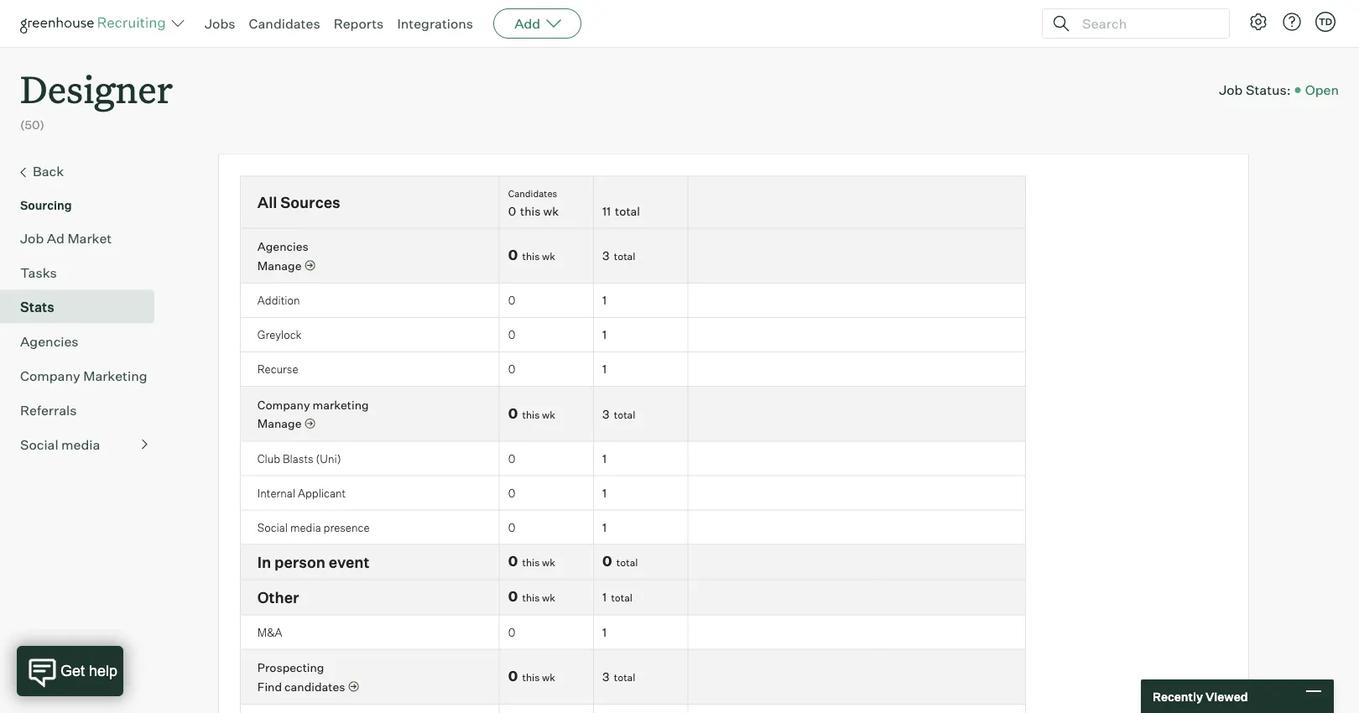 Task type: describe. For each thing, give the bounding box(es) containing it.
status:
[[1246, 81, 1291, 98]]

ad
[[47, 230, 65, 246]]

blasts
[[283, 452, 314, 465]]

recurse
[[257, 363, 298, 376]]

prospecting find candidates
[[257, 661, 345, 694]]

1 link for club blasts (uni)
[[603, 451, 607, 466]]

greylock
[[257, 328, 302, 342]]

job ad market
[[20, 230, 112, 246]]

1 for addition
[[603, 293, 607, 308]]

0 this wk for agencies manage
[[508, 247, 556, 263]]

7 1 link from the top
[[603, 590, 607, 605]]

sources
[[281, 193, 340, 212]]

jobs link
[[205, 15, 235, 32]]

integrations
[[397, 15, 473, 32]]

find candidates link
[[257, 679, 359, 695]]

company marketing link
[[20, 366, 148, 386]]

3 total for prospecting find candidates
[[603, 670, 636, 684]]

this for 2nd the 1 link from the bottom of the page
[[522, 592, 540, 604]]

1 for greylock
[[603, 327, 607, 342]]

0 total
[[603, 553, 638, 570]]

prospecting link
[[257, 661, 324, 675]]

reports
[[334, 15, 384, 32]]

3 link for company marketing manage
[[603, 407, 610, 421]]

in
[[257, 553, 271, 572]]

1 for recurse
[[603, 362, 607, 377]]

back
[[33, 163, 64, 179]]

internal
[[257, 486, 296, 500]]

11 link
[[603, 204, 611, 218]]

company for company marketing manage
[[257, 398, 310, 412]]

11
[[603, 204, 611, 218]]

this for 3 link related to agencies manage
[[522, 250, 540, 263]]

jobs
[[205, 15, 235, 32]]

1 for club blasts (uni)
[[603, 451, 607, 466]]

3 for prospecting find candidates
[[603, 670, 610, 684]]

add button
[[494, 8, 582, 39]]

social media presence
[[257, 521, 370, 534]]

job ad market link
[[20, 228, 148, 248]]

applicant
[[298, 486, 346, 500]]

all sources
[[257, 193, 340, 212]]

social media link
[[20, 434, 148, 455]]

0 this wk for prospecting find candidates
[[508, 668, 556, 685]]

3 for company marketing manage
[[603, 407, 610, 421]]

market
[[67, 230, 112, 246]]

1 horizontal spatial agencies link
[[257, 239, 309, 254]]

all
[[257, 193, 277, 212]]

referrals
[[20, 402, 77, 419]]

manage inside agencies manage
[[257, 258, 302, 273]]

3 total for agencies manage
[[603, 248, 636, 263]]

1 total
[[603, 590, 633, 605]]

company marketing link
[[257, 398, 369, 412]]

1 for m&a
[[603, 625, 607, 640]]

recently viewed
[[1153, 689, 1249, 704]]

club blasts (uni)
[[257, 452, 341, 465]]

td button
[[1316, 12, 1336, 32]]

candidates link
[[249, 15, 320, 32]]

total for 3 link for prospecting find candidates
[[614, 671, 636, 684]]

back link
[[20, 161, 148, 183]]

stats
[[20, 299, 54, 315]]

7 1 from the top
[[603, 590, 607, 605]]

total for 11 link
[[615, 204, 640, 218]]

1 link for m&a
[[603, 625, 607, 640]]

designer link
[[20, 47, 173, 117]]

td button
[[1313, 8, 1340, 35]]

manage link for manage
[[257, 257, 315, 274]]

stats link
[[20, 297, 148, 317]]

wk for 3 link related to agencies manage
[[542, 250, 556, 263]]

designer
[[20, 64, 173, 113]]

total for 2nd the 1 link from the bottom of the page
[[611, 592, 633, 604]]

other
[[257, 588, 299, 607]]

person
[[275, 553, 326, 572]]

in person event
[[257, 553, 370, 572]]

this for 3 link for prospecting find candidates
[[522, 671, 540, 684]]

configure image
[[1249, 12, 1269, 32]]

candidates
[[285, 680, 345, 694]]

job for job status:
[[1220, 81, 1243, 98]]



Task type: vqa. For each thing, say whether or not it's contained in the screenshot.
row containing Total
no



Task type: locate. For each thing, give the bounding box(es) containing it.
wk for 3 link associated with company marketing manage
[[542, 408, 556, 421]]

(uni)
[[316, 452, 341, 465]]

wk inside candidates 0 this wk
[[543, 204, 559, 218]]

5 1 link from the top
[[603, 486, 607, 500]]

0 horizontal spatial candidates
[[249, 15, 320, 32]]

1 1 link from the top
[[603, 293, 607, 308]]

1 for internal applicant
[[603, 486, 607, 500]]

company marketing
[[20, 367, 147, 384]]

referrals link
[[20, 400, 148, 420]]

total inside 1 total
[[611, 592, 633, 604]]

manage link for marketing
[[257, 416, 315, 432]]

0 vertical spatial media
[[61, 436, 100, 453]]

media down internal applicant
[[290, 521, 321, 534]]

3 0 this wk from the top
[[508, 553, 556, 570]]

8 1 from the top
[[603, 625, 607, 640]]

1 vertical spatial agencies link
[[20, 331, 148, 351]]

3 3 total from the top
[[603, 670, 636, 684]]

addition
[[257, 294, 300, 307]]

agencies manage
[[257, 239, 309, 273]]

designer (50)
[[20, 64, 173, 132]]

6 1 from the top
[[603, 520, 607, 535]]

viewed
[[1206, 689, 1249, 704]]

job left status:
[[1220, 81, 1243, 98]]

company inside company marketing manage
[[257, 398, 310, 412]]

1 horizontal spatial media
[[290, 521, 321, 534]]

2 3 from the top
[[603, 407, 610, 421]]

1 3 total from the top
[[603, 248, 636, 263]]

0 vertical spatial 3
[[603, 248, 610, 263]]

m&a
[[257, 626, 282, 639]]

1 1 from the top
[[603, 293, 607, 308]]

1 vertical spatial manage link
[[257, 416, 315, 432]]

td
[[1319, 16, 1333, 27]]

manage up addition at the left top of page
[[257, 258, 302, 273]]

1 3 link from the top
[[603, 248, 610, 263]]

manage
[[257, 258, 302, 273], [257, 416, 302, 431]]

agencies
[[257, 239, 309, 254], [20, 333, 79, 350]]

greenhouse recruiting image
[[20, 13, 171, 34]]

2 1 from the top
[[603, 327, 607, 342]]

candidates up 0 link
[[508, 188, 557, 199]]

1 0 this wk from the top
[[508, 247, 556, 263]]

1 vertical spatial company
[[257, 398, 310, 412]]

0 vertical spatial 3 link
[[603, 248, 610, 263]]

manage link up addition at the left top of page
[[257, 257, 315, 274]]

0 horizontal spatial agencies
[[20, 333, 79, 350]]

total
[[615, 204, 640, 218], [614, 250, 636, 263], [614, 408, 636, 421], [617, 557, 638, 569], [611, 592, 633, 604], [614, 671, 636, 684]]

0 horizontal spatial company
[[20, 367, 80, 384]]

0 vertical spatial manage link
[[257, 257, 315, 274]]

agencies link down all
[[257, 239, 309, 254]]

0 this wk for company marketing manage
[[508, 405, 556, 422]]

(50)
[[20, 118, 44, 132]]

agencies for agencies
[[20, 333, 79, 350]]

marketing
[[313, 398, 369, 412]]

media
[[61, 436, 100, 453], [290, 521, 321, 534]]

company for company marketing
[[20, 367, 80, 384]]

8 1 link from the top
[[603, 625, 607, 640]]

media for social media presence
[[290, 521, 321, 534]]

internal applicant
[[257, 486, 346, 500]]

prospecting
[[257, 661, 324, 675]]

social down internal
[[257, 521, 288, 534]]

3 total for company marketing manage
[[603, 407, 636, 421]]

2 manage link from the top
[[257, 416, 315, 432]]

event
[[329, 553, 370, 572]]

0 vertical spatial company
[[20, 367, 80, 384]]

candidates 0 this wk
[[508, 188, 559, 218]]

candidates for candidates
[[249, 15, 320, 32]]

job
[[1220, 81, 1243, 98], [20, 230, 44, 246]]

1 3 from the top
[[603, 248, 610, 263]]

job for job ad market
[[20, 230, 44, 246]]

wk for 2nd the 1 link from the bottom of the page
[[542, 592, 556, 604]]

1 link for greylock
[[603, 327, 607, 342]]

0 this wk
[[508, 247, 556, 263], [508, 405, 556, 422], [508, 553, 556, 570], [508, 589, 556, 605], [508, 668, 556, 685]]

6 1 link from the top
[[603, 520, 607, 535]]

1 horizontal spatial agencies
[[257, 239, 309, 254]]

3 link for prospecting find candidates
[[603, 670, 610, 684]]

1 horizontal spatial company
[[257, 398, 310, 412]]

presence
[[324, 521, 370, 534]]

total inside 0 total
[[617, 557, 638, 569]]

recently
[[1153, 689, 1204, 704]]

manage link
[[257, 257, 315, 274], [257, 416, 315, 432]]

1 horizontal spatial candidates
[[508, 188, 557, 199]]

0 horizontal spatial agencies link
[[20, 331, 148, 351]]

manage inside company marketing manage
[[257, 416, 302, 431]]

3 3 link from the top
[[603, 670, 610, 684]]

0 vertical spatial social
[[20, 436, 58, 453]]

agencies link
[[257, 239, 309, 254], [20, 331, 148, 351]]

2 vertical spatial 3
[[603, 670, 610, 684]]

integrations link
[[397, 15, 473, 32]]

0 horizontal spatial job
[[20, 230, 44, 246]]

5 0 this wk from the top
[[508, 668, 556, 685]]

agencies link up company marketing link at the left bottom of page
[[20, 331, 148, 351]]

company
[[20, 367, 80, 384], [257, 398, 310, 412]]

company up referrals
[[20, 367, 80, 384]]

tasks
[[20, 264, 57, 281]]

0 vertical spatial agencies
[[257, 239, 309, 254]]

1 link
[[603, 293, 607, 308], [603, 327, 607, 342], [603, 362, 607, 377], [603, 451, 607, 466], [603, 486, 607, 500], [603, 520, 607, 535], [603, 590, 607, 605], [603, 625, 607, 640]]

1 vertical spatial media
[[290, 521, 321, 534]]

social
[[20, 436, 58, 453], [257, 521, 288, 534]]

wk
[[543, 204, 559, 218], [542, 250, 556, 263], [542, 408, 556, 421], [542, 557, 556, 569], [542, 592, 556, 604], [542, 671, 556, 684]]

3 1 from the top
[[603, 362, 607, 377]]

agencies down all
[[257, 239, 309, 254]]

0 vertical spatial agencies link
[[257, 239, 309, 254]]

find
[[257, 680, 282, 694]]

4 0 this wk from the top
[[508, 589, 556, 605]]

club
[[257, 452, 280, 465]]

1 vertical spatial social
[[257, 521, 288, 534]]

media for social media
[[61, 436, 100, 453]]

4 1 link from the top
[[603, 451, 607, 466]]

this inside candidates 0 this wk
[[520, 204, 541, 218]]

open
[[1306, 81, 1340, 98]]

add
[[515, 15, 541, 32]]

social for social media presence
[[257, 521, 288, 534]]

manage up club
[[257, 416, 302, 431]]

3 link for agencies manage
[[603, 248, 610, 263]]

3 3 from the top
[[603, 670, 610, 684]]

0 horizontal spatial media
[[61, 436, 100, 453]]

company marketing manage
[[257, 398, 369, 431]]

3 link
[[603, 248, 610, 263], [603, 407, 610, 421], [603, 670, 610, 684]]

this for 3 link associated with company marketing manage
[[522, 408, 540, 421]]

1 manage from the top
[[257, 258, 302, 273]]

this
[[520, 204, 541, 218], [522, 250, 540, 263], [522, 408, 540, 421], [522, 557, 540, 569], [522, 592, 540, 604], [522, 671, 540, 684]]

candidates for candidates 0 this wk
[[508, 188, 557, 199]]

sourcing
[[20, 198, 72, 212]]

social down referrals
[[20, 436, 58, 453]]

5 1 from the top
[[603, 486, 607, 500]]

1 link for social media presence
[[603, 520, 607, 535]]

manage link down company marketing link
[[257, 416, 315, 432]]

2 vertical spatial 3 link
[[603, 670, 610, 684]]

1 vertical spatial 3 link
[[603, 407, 610, 421]]

0
[[508, 204, 516, 218], [508, 247, 518, 263], [508, 294, 516, 307], [508, 328, 516, 342], [508, 363, 516, 376], [508, 405, 518, 422], [508, 452, 516, 465], [508, 486, 516, 500], [508, 521, 516, 534], [508, 553, 518, 570], [603, 553, 612, 570], [508, 589, 518, 605], [508, 626, 516, 639], [508, 668, 518, 685]]

1 link for internal applicant
[[603, 486, 607, 500]]

Search text field
[[1078, 11, 1214, 36]]

1 vertical spatial 3
[[603, 407, 610, 421]]

0 vertical spatial job
[[1220, 81, 1243, 98]]

3
[[603, 248, 610, 263], [603, 407, 610, 421], [603, 670, 610, 684]]

2 1 link from the top
[[603, 327, 607, 342]]

0 link
[[508, 204, 516, 218]]

candidates inside candidates 0 this wk
[[508, 188, 557, 199]]

2 3 total from the top
[[603, 407, 636, 421]]

wk for 3 link for prospecting find candidates
[[542, 671, 556, 684]]

1 for social media presence
[[603, 520, 607, 535]]

0 horizontal spatial social
[[20, 436, 58, 453]]

4 1 from the top
[[603, 451, 607, 466]]

total for 3 link associated with company marketing manage
[[614, 408, 636, 421]]

candidates right the jobs link at the top of page
[[249, 15, 320, 32]]

media down referrals link
[[61, 436, 100, 453]]

11 total
[[603, 204, 640, 218]]

2 3 link from the top
[[603, 407, 610, 421]]

job left ad
[[20, 230, 44, 246]]

2 vertical spatial 3 total
[[603, 670, 636, 684]]

1 link for addition
[[603, 293, 607, 308]]

tasks link
[[20, 262, 148, 283]]

1 vertical spatial 3 total
[[603, 407, 636, 421]]

1 vertical spatial agencies
[[20, 333, 79, 350]]

3 total
[[603, 248, 636, 263], [603, 407, 636, 421], [603, 670, 636, 684]]

total for 3 link related to agencies manage
[[614, 250, 636, 263]]

1 link for recurse
[[603, 362, 607, 377]]

company down recurse
[[257, 398, 310, 412]]

1 vertical spatial manage
[[257, 416, 302, 431]]

candidates
[[249, 15, 320, 32], [508, 188, 557, 199]]

1 horizontal spatial job
[[1220, 81, 1243, 98]]

1 vertical spatial candidates
[[508, 188, 557, 199]]

0 vertical spatial candidates
[[249, 15, 320, 32]]

1 horizontal spatial social
[[257, 521, 288, 534]]

agencies down stats
[[20, 333, 79, 350]]

2 0 this wk from the top
[[508, 405, 556, 422]]

0 vertical spatial manage
[[257, 258, 302, 273]]

0 vertical spatial 3 total
[[603, 248, 636, 263]]

social for social media
[[20, 436, 58, 453]]

1 manage link from the top
[[257, 257, 315, 274]]

marketing
[[83, 367, 147, 384]]

1
[[603, 293, 607, 308], [603, 327, 607, 342], [603, 362, 607, 377], [603, 451, 607, 466], [603, 486, 607, 500], [603, 520, 607, 535], [603, 590, 607, 605], [603, 625, 607, 640]]

reports link
[[334, 15, 384, 32]]

1 vertical spatial job
[[20, 230, 44, 246]]

3 1 link from the top
[[603, 362, 607, 377]]

job status:
[[1220, 81, 1291, 98]]

3 for agencies manage
[[603, 248, 610, 263]]

0 inside candidates 0 this wk
[[508, 204, 516, 218]]

2 manage from the top
[[257, 416, 302, 431]]

agencies for agencies manage
[[257, 239, 309, 254]]

social media
[[20, 436, 100, 453]]



